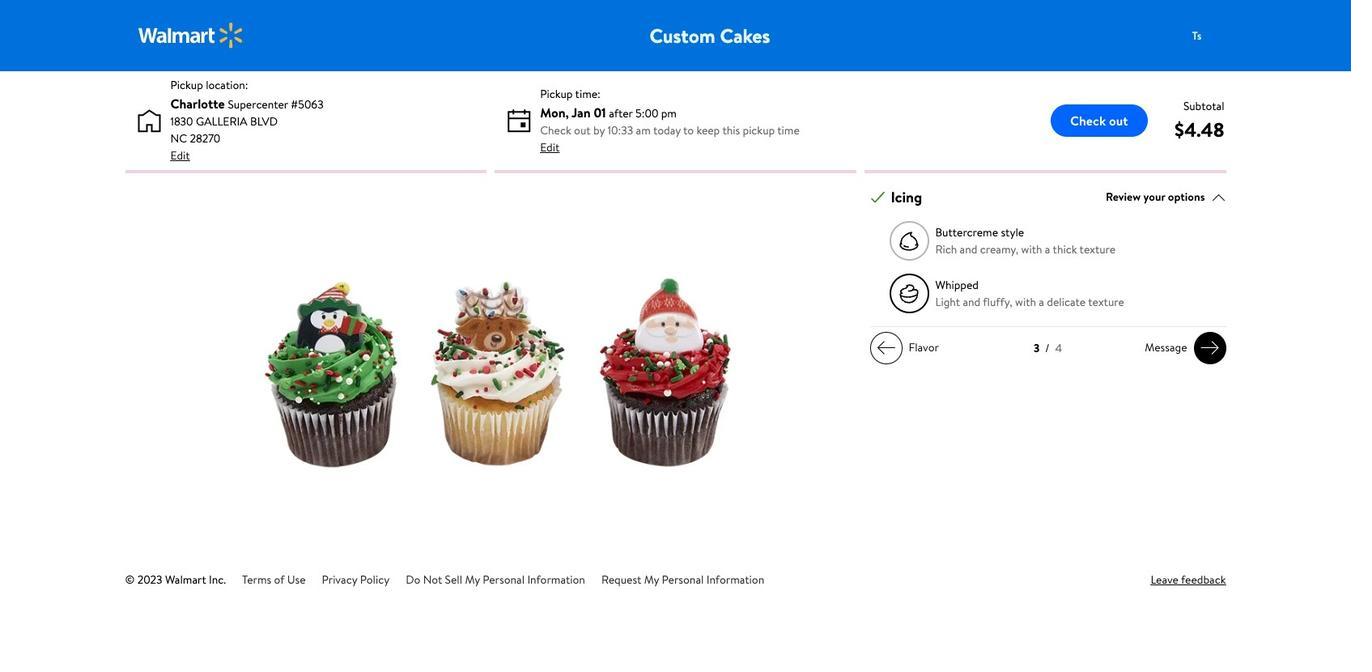 Task type: describe. For each thing, give the bounding box(es) containing it.
request my personal information
[[602, 572, 765, 588]]

1 my from the left
[[465, 572, 480, 588]]

and inside whipped light and fluffy, with a delicate texture
[[963, 294, 981, 310]]

message
[[1145, 339, 1188, 356]]

blvd
[[250, 113, 278, 130]]

3 / 4
[[1034, 340, 1063, 356]]

do not sell my personal information link
[[406, 572, 585, 588]]

© 2023 walmart inc.
[[125, 572, 226, 588]]

privacy
[[322, 572, 357, 588]]

am
[[636, 122, 651, 138]]

01
[[594, 103, 606, 121]]

options
[[1168, 189, 1205, 205]]

ts
[[1192, 27, 1202, 43]]

a inside buttercreme style rich and creamy, with a thick texture
[[1045, 241, 1051, 257]]

thick
[[1053, 241, 1077, 257]]

pickup for mon,
[[540, 85, 573, 102]]

policy
[[360, 572, 390, 588]]

style
[[1001, 224, 1024, 240]]

use
[[287, 572, 306, 588]]

buttercreme
[[936, 224, 999, 240]]

review your options element
[[1106, 189, 1205, 206]]

with inside whipped light and fluffy, with a delicate texture
[[1016, 294, 1037, 310]]

icing
[[891, 187, 922, 207]]

review your options
[[1106, 189, 1205, 205]]

rich
[[936, 241, 957, 257]]

back to walmart.com image
[[138, 23, 243, 49]]

1 horizontal spatial edit link
[[540, 139, 560, 156]]

cakes
[[720, 22, 771, 49]]

jan
[[572, 103, 591, 121]]

with inside buttercreme style rich and creamy, with a thick texture
[[1022, 241, 1043, 257]]

2 information from the left
[[707, 572, 765, 588]]

message link
[[1139, 332, 1226, 364]]

edit inside pickup location: charlotte supercenter # 5063 1830 galleria blvd nc 28270 edit
[[170, 147, 190, 164]]

creamy,
[[980, 241, 1019, 257]]

buttercreme style rich and creamy, with a thick texture
[[936, 224, 1116, 257]]

whipped
[[936, 277, 979, 293]]

check inside pickup time: mon, jan 01 after 5:00 pm check out by 10:33 am today to keep this pickup time edit
[[540, 122, 572, 138]]

1 information from the left
[[527, 572, 585, 588]]

by
[[594, 122, 605, 138]]

inc.
[[209, 572, 226, 588]]

pickup
[[743, 122, 775, 138]]

request
[[602, 572, 642, 588]]

10:33
[[608, 122, 633, 138]]

ok image
[[871, 190, 886, 205]]

flavor link
[[870, 332, 946, 364]]

privacy policy
[[322, 572, 390, 588]]

this
[[723, 122, 740, 138]]

1 personal from the left
[[483, 572, 525, 588]]

fluffy,
[[983, 294, 1013, 310]]

#
[[291, 96, 298, 113]]

a inside whipped light and fluffy, with a delicate texture
[[1039, 294, 1045, 310]]

leave feedback
[[1151, 572, 1226, 588]]

custom
[[650, 22, 716, 49]]

pickup location: charlotte supercenter # 5063 1830 galleria blvd nc 28270 edit
[[170, 77, 324, 164]]

sell
[[445, 572, 462, 588]]

check inside button
[[1071, 112, 1106, 130]]

check out button
[[1051, 104, 1148, 137]]

review
[[1106, 189, 1141, 205]]

pickup for charlotte
[[170, 77, 203, 93]]

custom cakes
[[650, 22, 771, 49]]

$4.48
[[1175, 115, 1225, 143]]

light
[[936, 294, 960, 310]]

2 my from the left
[[644, 572, 659, 588]]



Task type: vqa. For each thing, say whether or not it's contained in the screenshot.
| to the left
no



Task type: locate. For each thing, give the bounding box(es) containing it.
0 horizontal spatial my
[[465, 572, 480, 588]]

with down style
[[1022, 241, 1043, 257]]

your
[[1144, 189, 1166, 205]]

check out
[[1071, 112, 1128, 130]]

edit link down mon,
[[540, 139, 560, 156]]

personal
[[483, 572, 525, 588], [662, 572, 704, 588]]

pm
[[661, 105, 677, 121]]

feedback
[[1182, 572, 1226, 588]]

0 vertical spatial with
[[1022, 241, 1043, 257]]

out inside pickup time: mon, jan 01 after 5:00 pm check out by 10:33 am today to keep this pickup time edit
[[574, 122, 591, 138]]

1 horizontal spatial information
[[707, 572, 765, 588]]

edit down mon,
[[540, 139, 560, 155]]

time:
[[575, 85, 601, 102]]

pickup up charlotte on the top left of the page
[[170, 77, 203, 93]]

edit link
[[540, 139, 560, 156], [170, 147, 190, 164]]

2 icon for continue arrow image from the left
[[1201, 338, 1220, 358]]

icon for continue arrow image inside flavor link
[[877, 338, 896, 358]]

3
[[1034, 340, 1040, 356]]

0 horizontal spatial a
[[1039, 294, 1045, 310]]

icon for continue arrow image left flavor
[[877, 338, 896, 358]]

today
[[653, 122, 681, 138]]

terms
[[242, 572, 271, 588]]

whipped light and fluffy, with a delicate texture
[[936, 277, 1125, 310]]

location:
[[206, 77, 248, 93]]

texture right thick
[[1080, 241, 1116, 257]]

my right sell
[[465, 572, 480, 588]]

texture inside buttercreme style rich and creamy, with a thick texture
[[1080, 241, 1116, 257]]

1 vertical spatial texture
[[1089, 294, 1125, 310]]

0 horizontal spatial out
[[574, 122, 591, 138]]

and down whipped
[[963, 294, 981, 310]]

time
[[778, 122, 800, 138]]

1 horizontal spatial my
[[644, 572, 659, 588]]

subtotal $4.48
[[1175, 98, 1225, 143]]

pickup inside pickup time: mon, jan 01 after 5:00 pm check out by 10:33 am today to keep this pickup time edit
[[540, 85, 573, 102]]

personal right request
[[662, 572, 704, 588]]

leave
[[1151, 572, 1179, 588]]

and down the buttercreme
[[960, 241, 978, 257]]

after
[[609, 105, 633, 121]]

flavor
[[909, 339, 939, 356]]

texture right "delicate"
[[1089, 294, 1125, 310]]

2023
[[137, 572, 162, 588]]

request my personal information link
[[602, 572, 765, 588]]

to
[[683, 122, 694, 138]]

leave feedback button
[[1151, 572, 1226, 589]]

of
[[274, 572, 285, 588]]

with right the fluffy,
[[1016, 294, 1037, 310]]

up arrow image
[[1212, 190, 1226, 205]]

0 horizontal spatial check
[[540, 122, 572, 138]]

review your options link
[[1106, 186, 1226, 208]]

edit down nc
[[170, 147, 190, 164]]

and inside buttercreme style rich and creamy, with a thick texture
[[960, 241, 978, 257]]

do not sell my personal information
[[406, 572, 585, 588]]

pickup time: mon, jan 01 after 5:00 pm check out by 10:33 am today to keep this pickup time edit
[[540, 85, 800, 155]]

0 horizontal spatial edit link
[[170, 147, 190, 164]]

mon,
[[540, 103, 569, 121]]

out left by
[[574, 122, 591, 138]]

texture inside whipped light and fluffy, with a delicate texture
[[1089, 294, 1125, 310]]

0 horizontal spatial pickup
[[170, 77, 203, 93]]

0 vertical spatial a
[[1045, 241, 1051, 257]]

pickup inside pickup location: charlotte supercenter # 5063 1830 galleria blvd nc 28270 edit
[[170, 77, 203, 93]]

0 horizontal spatial edit
[[170, 147, 190, 164]]

my right request
[[644, 572, 659, 588]]

1 icon for continue arrow image from the left
[[877, 338, 896, 358]]

edit link down nc
[[170, 147, 190, 164]]

1 horizontal spatial out
[[1109, 112, 1128, 130]]

1 horizontal spatial icon for continue arrow image
[[1201, 338, 1220, 358]]

4
[[1056, 340, 1063, 356]]

my
[[465, 572, 480, 588], [644, 572, 659, 588]]

charlotte
[[170, 95, 225, 113]]

a left thick
[[1045, 241, 1051, 257]]

/
[[1046, 340, 1050, 356]]

2 personal from the left
[[662, 572, 704, 588]]

edit
[[540, 139, 560, 155], [170, 147, 190, 164]]

1 horizontal spatial check
[[1071, 112, 1106, 130]]

out
[[1109, 112, 1128, 130], [574, 122, 591, 138]]

pickup up mon,
[[540, 85, 573, 102]]

subtotal
[[1184, 98, 1225, 114]]

galleria
[[196, 113, 247, 130]]

ts button
[[1181, 19, 1246, 52]]

terms of use link
[[242, 572, 306, 588]]

texture
[[1080, 241, 1116, 257], [1089, 294, 1125, 310]]

icon for continue arrow image
[[877, 338, 896, 358], [1201, 338, 1220, 358]]

terms of use
[[242, 572, 306, 588]]

out inside check out button
[[1109, 112, 1128, 130]]

icon for continue arrow image inside message link
[[1201, 338, 1220, 358]]

0 vertical spatial and
[[960, 241, 978, 257]]

28270
[[190, 130, 220, 147]]

5063
[[298, 96, 324, 113]]

a left "delicate"
[[1039, 294, 1045, 310]]

information
[[527, 572, 585, 588], [707, 572, 765, 588]]

check
[[1071, 112, 1106, 130], [540, 122, 572, 138]]

0 horizontal spatial personal
[[483, 572, 525, 588]]

edit inside pickup time: mon, jan 01 after 5:00 pm check out by 10:33 am today to keep this pickup time edit
[[540, 139, 560, 155]]

nc
[[170, 130, 187, 147]]

1 horizontal spatial personal
[[662, 572, 704, 588]]

privacy policy link
[[322, 572, 390, 588]]

1 horizontal spatial a
[[1045, 241, 1051, 257]]

1830
[[170, 113, 193, 130]]

5:00
[[636, 105, 659, 121]]

1 vertical spatial and
[[963, 294, 981, 310]]

icon for continue arrow image right "message"
[[1201, 338, 1220, 358]]

a
[[1045, 241, 1051, 257], [1039, 294, 1045, 310]]

do
[[406, 572, 421, 588]]

1 vertical spatial a
[[1039, 294, 1045, 310]]

with
[[1022, 241, 1043, 257], [1016, 294, 1037, 310]]

0 horizontal spatial information
[[527, 572, 585, 588]]

1 horizontal spatial pickup
[[540, 85, 573, 102]]

0 horizontal spatial icon for continue arrow image
[[877, 338, 896, 358]]

personal right sell
[[483, 572, 525, 588]]

pickup
[[170, 77, 203, 93], [540, 85, 573, 102]]

walmart
[[165, 572, 206, 588]]

1 vertical spatial with
[[1016, 294, 1037, 310]]

©
[[125, 572, 135, 588]]

and
[[960, 241, 978, 257], [963, 294, 981, 310]]

0 vertical spatial texture
[[1080, 241, 1116, 257]]

out up review
[[1109, 112, 1128, 130]]

1 horizontal spatial edit
[[540, 139, 560, 155]]

supercenter
[[228, 96, 288, 113]]

not
[[423, 572, 442, 588]]

keep
[[697, 122, 720, 138]]

delicate
[[1047, 294, 1086, 310]]



